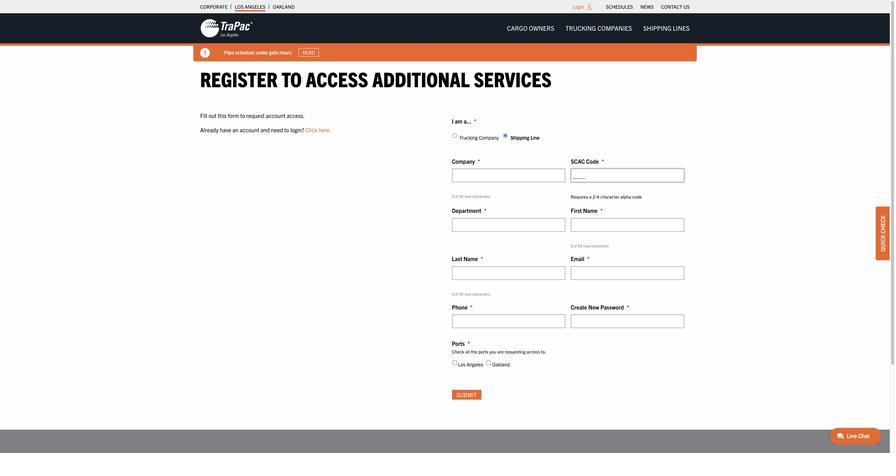 Task type: describe. For each thing, give the bounding box(es) containing it.
owners
[[529, 24, 555, 32]]

0 of 50 max characters for first name
[[571, 244, 609, 249]]

news link
[[641, 2, 654, 12]]

click
[[306, 127, 317, 134]]

4
[[597, 194, 600, 200]]

angeles inside register to access additional services main content
[[467, 362, 483, 368]]

and
[[261, 127, 270, 134]]

trucking companies link
[[560, 21, 638, 35]]

los inside register to access additional services main content
[[458, 362, 466, 368]]

0 vertical spatial to
[[282, 66, 302, 92]]

* right last
[[481, 256, 483, 263]]

last name *
[[452, 256, 483, 263]]

first name *
[[571, 207, 603, 214]]

request
[[246, 112, 265, 119]]

name for first name
[[583, 207, 598, 214]]

i
[[452, 118, 454, 125]]

already
[[200, 127, 219, 134]]

last
[[452, 256, 462, 263]]

all
[[465, 349, 470, 355]]

* right the a...
[[474, 118, 477, 125]]

characters for first name *
[[591, 244, 609, 249]]

company *
[[452, 158, 480, 165]]

shipping lines
[[643, 24, 690, 32]]

here.
[[319, 127, 331, 134]]

contact
[[661, 3, 682, 10]]

i am a... *
[[452, 118, 477, 125]]

Los Angeles checkbox
[[452, 361, 457, 366]]

login?
[[290, 127, 304, 134]]

* right 'password'
[[627, 304, 629, 311]]

* right department
[[484, 207, 487, 214]]

2-
[[593, 194, 597, 200]]

services
[[474, 66, 552, 92]]

1 vertical spatial to
[[240, 112, 245, 119]]

50 for company
[[459, 194, 464, 199]]

create
[[571, 304, 587, 311]]

schedules
[[606, 3, 633, 10]]

of for first
[[574, 244, 577, 249]]

have
[[220, 127, 231, 134]]

requires
[[571, 194, 588, 200]]

quick check link
[[876, 207, 890, 261]]

0 of 50 max characters for last name
[[452, 292, 490, 297]]

register to access additional services main content
[[193, 66, 697, 409]]

a...
[[464, 118, 471, 125]]

create new password *
[[571, 304, 629, 311]]

trucking company
[[460, 135, 499, 141]]

this
[[218, 112, 227, 119]]

fill out this form to request account access.
[[200, 112, 305, 119]]

login link
[[573, 3, 584, 10]]

code
[[586, 158, 599, 165]]

of for company
[[455, 194, 458, 199]]

department *
[[452, 207, 487, 214]]

los angeles inside register to access additional services main content
[[458, 362, 483, 368]]

solid image
[[200, 48, 210, 58]]

* inside the ports * check all the ports you are requesting access to.
[[468, 341, 470, 348]]

character
[[601, 194, 619, 200]]

lines
[[673, 24, 690, 32]]

characters for company *
[[472, 194, 490, 199]]

oakland link
[[273, 2, 295, 12]]

max for last
[[464, 292, 471, 297]]

oakland inside register to access additional services main content
[[492, 362, 510, 368]]

register
[[200, 66, 278, 92]]

read link
[[299, 48, 319, 57]]

access
[[527, 349, 540, 355]]

Shipping Line radio
[[503, 134, 508, 138]]

cargo
[[507, 24, 528, 32]]

cargo owners link
[[502, 21, 560, 35]]

1 horizontal spatial check
[[880, 216, 887, 234]]

companies
[[598, 24, 632, 32]]

out
[[209, 112, 216, 119]]

fill
[[200, 112, 207, 119]]

flips schedule under gate hours
[[224, 49, 292, 55]]

you
[[490, 349, 497, 355]]

login
[[573, 3, 584, 10]]

corporate link
[[200, 2, 228, 12]]

news
[[641, 3, 654, 10]]

Oakland checkbox
[[487, 361, 491, 366]]

corporate
[[200, 3, 228, 10]]

schedule
[[235, 49, 255, 55]]

already have an account and need to login? click here.
[[200, 127, 331, 134]]

ports
[[452, 341, 465, 348]]

schedules link
[[606, 2, 633, 12]]

50 for last
[[459, 292, 464, 297]]

0 horizontal spatial account
[[240, 127, 259, 134]]

quick check
[[880, 216, 887, 252]]

50 for first
[[578, 244, 583, 249]]

department
[[452, 207, 481, 214]]

read
[[303, 49, 315, 56]]

quick
[[880, 235, 887, 252]]

ports
[[478, 349, 489, 355]]

0 vertical spatial company
[[479, 135, 499, 141]]

light image
[[587, 4, 592, 10]]



Task type: vqa. For each thing, say whether or not it's contained in the screenshot.
middle characters
yes



Task type: locate. For each thing, give the bounding box(es) containing it.
trucking for trucking company
[[460, 135, 478, 141]]

account
[[266, 112, 286, 119], [240, 127, 259, 134]]

angeles down the the
[[467, 362, 483, 368]]

company
[[479, 135, 499, 141], [452, 158, 475, 165]]

None password field
[[571, 315, 684, 329]]

email *
[[571, 256, 590, 263]]

2 vertical spatial 0 of 50 max characters
[[452, 292, 490, 297]]

trucking inside 'trucking companies' link
[[566, 24, 596, 32]]

0 vertical spatial of
[[455, 194, 458, 199]]

50
[[459, 194, 464, 199], [578, 244, 583, 249], [459, 292, 464, 297]]

trucking for trucking companies
[[566, 24, 596, 32]]

los angeles link
[[235, 2, 266, 12]]

name
[[583, 207, 598, 214], [464, 256, 478, 263]]

name right last
[[464, 256, 478, 263]]

los angeles
[[235, 3, 266, 10], [458, 362, 483, 368]]

* down requires a 2-4 character alpha code
[[601, 207, 603, 214]]

menu bar inside 'banner'
[[502, 21, 695, 35]]

ports * check all the ports you are requesting access to.
[[452, 341, 546, 355]]

trucking right the trucking company option on the top right of page
[[460, 135, 478, 141]]

shipping for shipping lines
[[643, 24, 672, 32]]

check inside the ports * check all the ports you are requesting access to.
[[452, 349, 464, 355]]

1 horizontal spatial los
[[458, 362, 466, 368]]

register to access additional services
[[200, 66, 552, 92]]

access.
[[287, 112, 305, 119]]

menu bar containing cargo owners
[[502, 21, 695, 35]]

company down the trucking company option on the top right of page
[[452, 158, 475, 165]]

0 horizontal spatial los
[[235, 3, 244, 10]]

1 vertical spatial account
[[240, 127, 259, 134]]

menu bar containing schedules
[[602, 2, 694, 12]]

1 vertical spatial 0 of 50 max characters
[[571, 244, 609, 249]]

trucking inside register to access additional services main content
[[460, 135, 478, 141]]

click here. link
[[306, 127, 331, 134]]

cargo owners
[[507, 24, 555, 32]]

0 vertical spatial account
[[266, 112, 286, 119]]

los angeles up los angeles image
[[235, 3, 266, 10]]

Trucking Company radio
[[452, 134, 457, 138]]

None text field
[[452, 169, 565, 183], [571, 169, 684, 183], [452, 219, 565, 232], [571, 267, 684, 280], [452, 315, 565, 329], [452, 169, 565, 183], [571, 169, 684, 183], [452, 219, 565, 232], [571, 267, 684, 280], [452, 315, 565, 329]]

1 vertical spatial 50
[[578, 244, 583, 249]]

footer
[[0, 430, 890, 454]]

form
[[228, 112, 239, 119]]

shipping down news link
[[643, 24, 672, 32]]

banner containing cargo owners
[[0, 13, 895, 62]]

alpha
[[620, 194, 631, 200]]

of
[[455, 194, 458, 199], [574, 244, 577, 249], [455, 292, 458, 297]]

to right "form"
[[240, 112, 245, 119]]

* right phone
[[470, 304, 473, 311]]

additional
[[372, 66, 470, 92]]

are
[[498, 349, 504, 355]]

0 of 50 max characters
[[452, 194, 490, 199], [571, 244, 609, 249], [452, 292, 490, 297]]

0 vertical spatial 0 of 50 max characters
[[452, 194, 490, 199]]

phone *
[[452, 304, 473, 311]]

1 vertical spatial characters
[[591, 244, 609, 249]]

shipping inside register to access additional services main content
[[511, 135, 530, 141]]

1 horizontal spatial name
[[583, 207, 598, 214]]

under
[[256, 49, 268, 55]]

check up 'quick'
[[880, 216, 887, 234]]

shipping right shipping line radio
[[511, 135, 530, 141]]

of for last
[[455, 292, 458, 297]]

a
[[589, 194, 592, 200]]

company left shipping line radio
[[479, 135, 499, 141]]

max for first
[[583, 244, 590, 249]]

contact us
[[661, 3, 690, 10]]

2 vertical spatial max
[[464, 292, 471, 297]]

0 for last name
[[452, 292, 454, 297]]

0 horizontal spatial los angeles
[[235, 3, 266, 10]]

name down a
[[583, 207, 598, 214]]

0 vertical spatial los angeles
[[235, 3, 266, 10]]

0 vertical spatial check
[[880, 216, 887, 234]]

phone
[[452, 304, 468, 311]]

0 vertical spatial menu bar
[[602, 2, 694, 12]]

2 vertical spatial to
[[284, 127, 289, 134]]

0 horizontal spatial trucking
[[460, 135, 478, 141]]

the
[[471, 349, 477, 355]]

0 of 50 max characters up department *
[[452, 194, 490, 199]]

0 of 50 max characters up 'email *'
[[571, 244, 609, 249]]

of up email
[[574, 244, 577, 249]]

0 vertical spatial trucking
[[566, 24, 596, 32]]

50 up 'email *'
[[578, 244, 583, 249]]

characters
[[472, 194, 490, 199], [591, 244, 609, 249], [472, 292, 490, 297]]

0 vertical spatial 50
[[459, 194, 464, 199]]

2 vertical spatial of
[[455, 292, 458, 297]]

1 vertical spatial company
[[452, 158, 475, 165]]

scac
[[571, 158, 585, 165]]

0 vertical spatial max
[[464, 194, 471, 199]]

us
[[684, 3, 690, 10]]

angeles left oakland link
[[245, 3, 266, 10]]

50 up department
[[459, 194, 464, 199]]

1 horizontal spatial los angeles
[[458, 362, 483, 368]]

of up phone
[[455, 292, 458, 297]]

code
[[632, 194, 642, 200]]

oakland right oakland checkbox
[[492, 362, 510, 368]]

0
[[452, 194, 454, 199], [571, 244, 573, 249], [452, 292, 454, 297]]

max for company
[[464, 194, 471, 199]]

menu bar
[[602, 2, 694, 12], [502, 21, 695, 35]]

1 horizontal spatial company
[[479, 135, 499, 141]]

max up 'email *'
[[583, 244, 590, 249]]

2 vertical spatial characters
[[472, 292, 490, 297]]

0 vertical spatial characters
[[472, 194, 490, 199]]

shipping for shipping line
[[511, 135, 530, 141]]

0 up phone
[[452, 292, 454, 297]]

oakland
[[273, 3, 295, 10], [492, 362, 510, 368]]

check down ports
[[452, 349, 464, 355]]

* down trucking company
[[478, 158, 480, 165]]

1 horizontal spatial angeles
[[467, 362, 483, 368]]

1 vertical spatial shipping
[[511, 135, 530, 141]]

email
[[571, 256, 585, 263]]

trucking companies
[[566, 24, 632, 32]]

1 vertical spatial angeles
[[467, 362, 483, 368]]

0 horizontal spatial company
[[452, 158, 475, 165]]

None submit
[[452, 391, 481, 400]]

of up department
[[455, 194, 458, 199]]

first
[[571, 207, 582, 214]]

0 horizontal spatial angeles
[[245, 3, 266, 10]]

to down hours
[[282, 66, 302, 92]]

shipping inside 'link'
[[643, 24, 672, 32]]

0 up department
[[452, 194, 454, 199]]

account right an
[[240, 127, 259, 134]]

1 horizontal spatial shipping
[[643, 24, 672, 32]]

none submit inside register to access additional services main content
[[452, 391, 481, 400]]

0 horizontal spatial shipping
[[511, 135, 530, 141]]

1 horizontal spatial oakland
[[492, 362, 510, 368]]

0 horizontal spatial check
[[452, 349, 464, 355]]

* up the all
[[468, 341, 470, 348]]

los up los angeles image
[[235, 3, 244, 10]]

* right email
[[587, 256, 590, 263]]

password
[[601, 304, 624, 311]]

1 vertical spatial check
[[452, 349, 464, 355]]

0 of 50 max characters for company
[[452, 194, 490, 199]]

shipping line
[[511, 135, 540, 141]]

0 for company
[[452, 194, 454, 199]]

los angeles down the all
[[458, 362, 483, 368]]

1 vertical spatial oakland
[[492, 362, 510, 368]]

characters for last name *
[[472, 292, 490, 297]]

0 of 50 max characters up the phone *
[[452, 292, 490, 297]]

access
[[306, 66, 368, 92]]

gate
[[269, 49, 279, 55]]

None text field
[[571, 219, 684, 232], [452, 267, 565, 280], [571, 219, 684, 232], [452, 267, 565, 280]]

am
[[455, 118, 463, 125]]

shipping lines link
[[638, 21, 695, 35]]

banner
[[0, 13, 895, 62]]

requires a 2-4 character alpha code
[[571, 194, 642, 200]]

2 vertical spatial 50
[[459, 292, 464, 297]]

oakland right 'los angeles' link
[[273, 3, 295, 10]]

1 vertical spatial max
[[583, 244, 590, 249]]

1 horizontal spatial account
[[266, 112, 286, 119]]

contact us link
[[661, 2, 690, 12]]

hours
[[280, 49, 292, 55]]

1 horizontal spatial trucking
[[566, 24, 596, 32]]

to right need
[[284, 127, 289, 134]]

requesting
[[505, 349, 526, 355]]

0 vertical spatial los
[[235, 3, 244, 10]]

0 horizontal spatial oakland
[[273, 3, 295, 10]]

0 vertical spatial oakland
[[273, 3, 295, 10]]

account up need
[[266, 112, 286, 119]]

0 vertical spatial angeles
[[245, 3, 266, 10]]

2 vertical spatial 0
[[452, 292, 454, 297]]

angeles
[[245, 3, 266, 10], [467, 362, 483, 368]]

1 vertical spatial los
[[458, 362, 466, 368]]

to.
[[541, 349, 546, 355]]

line
[[531, 135, 540, 141]]

1 vertical spatial trucking
[[460, 135, 478, 141]]

los right los angeles checkbox
[[458, 362, 466, 368]]

none password field inside register to access additional services main content
[[571, 315, 684, 329]]

to
[[282, 66, 302, 92], [240, 112, 245, 119], [284, 127, 289, 134]]

0 vertical spatial shipping
[[643, 24, 672, 32]]

0 vertical spatial 0
[[452, 194, 454, 199]]

max up department
[[464, 194, 471, 199]]

1 vertical spatial 0
[[571, 244, 573, 249]]

0 vertical spatial name
[[583, 207, 598, 214]]

1 vertical spatial los angeles
[[458, 362, 483, 368]]

1 vertical spatial name
[[464, 256, 478, 263]]

max up the phone *
[[464, 292, 471, 297]]

* right code
[[602, 158, 604, 165]]

los angeles image
[[200, 19, 253, 38]]

scac code *
[[571, 158, 604, 165]]

need
[[271, 127, 283, 134]]

check
[[880, 216, 887, 234], [452, 349, 464, 355]]

1 vertical spatial menu bar
[[502, 21, 695, 35]]

trucking down login
[[566, 24, 596, 32]]

1 vertical spatial of
[[574, 244, 577, 249]]

0 horizontal spatial name
[[464, 256, 478, 263]]

an
[[233, 127, 239, 134]]

0 for first name
[[571, 244, 573, 249]]

50 up the phone *
[[459, 292, 464, 297]]

name for last name
[[464, 256, 478, 263]]

0 up email
[[571, 244, 573, 249]]

flips
[[224, 49, 234, 55]]

new
[[589, 304, 599, 311]]

los
[[235, 3, 244, 10], [458, 362, 466, 368]]



